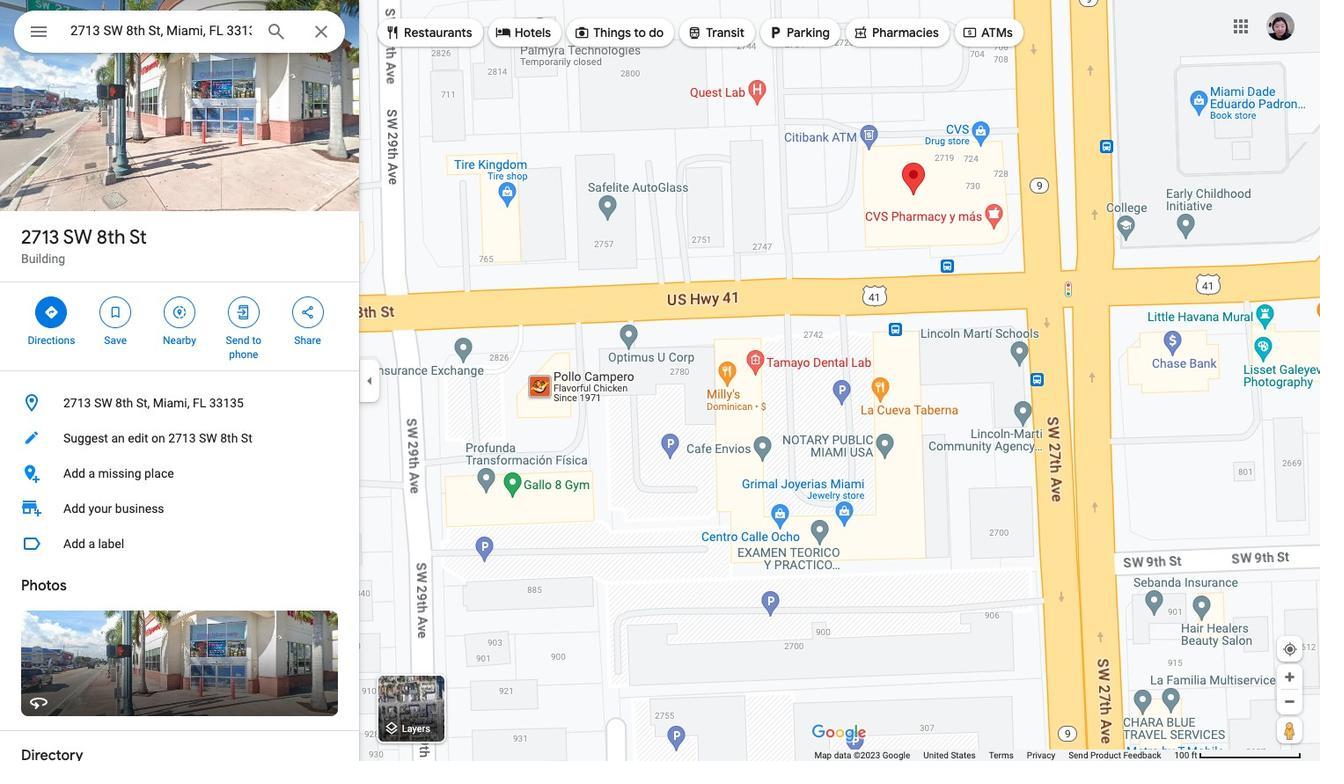Task type: describe. For each thing, give the bounding box(es) containing it.
send product feedback button
[[1069, 750, 1162, 762]]

edit
[[128, 431, 148, 446]]

suggest an edit on 2713 sw 8th st
[[63, 431, 252, 446]]

label
[[98, 537, 124, 551]]

restaurants
[[404, 25, 473, 41]]

 search field
[[14, 11, 345, 56]]

states
[[951, 751, 976, 761]]

a for label
[[88, 537, 95, 551]]

2713 sw 8th st, miami, fl 33135 button
[[0, 386, 359, 421]]

save
[[104, 335, 127, 347]]

business
[[115, 502, 164, 516]]

©2023
[[854, 751, 881, 761]]

nearby
[[163, 335, 196, 347]]

st,
[[136, 396, 150, 410]]

your
[[88, 502, 112, 516]]

2713 for st,
[[63, 396, 91, 410]]

actions for 2713 sw 8th st region
[[0, 283, 359, 371]]


[[385, 23, 401, 42]]

parking
[[787, 25, 830, 41]]

 restaurants
[[385, 23, 473, 42]]

suggest
[[63, 431, 108, 446]]


[[962, 23, 978, 42]]

add your business link
[[0, 491, 359, 527]]

33135
[[209, 396, 244, 410]]

send product feedback
[[1069, 751, 1162, 761]]

show street view coverage image
[[1278, 718, 1303, 744]]

add a label
[[63, 537, 124, 551]]

 parking
[[768, 23, 830, 42]]

2713 sw 8th st, miami, fl 33135
[[63, 396, 244, 410]]

8th inside button
[[220, 431, 238, 446]]

st inside suggest an edit on 2713 sw 8th st button
[[241, 431, 252, 446]]


[[28, 19, 49, 44]]

data
[[834, 751, 852, 761]]

collapse side panel image
[[360, 371, 380, 391]]


[[43, 303, 59, 322]]

100 ft button
[[1175, 751, 1302, 761]]

add a label button
[[0, 527, 359, 562]]

privacy
[[1027, 751, 1056, 761]]

missing
[[98, 467, 141, 481]]

add a missing place
[[63, 467, 174, 481]]

united states button
[[924, 750, 976, 762]]

add for add a label
[[63, 537, 85, 551]]

a for missing
[[88, 467, 95, 481]]

map data ©2023 google
[[815, 751, 911, 761]]

footer inside google maps element
[[815, 750, 1175, 762]]

miami,
[[153, 396, 190, 410]]

add for add a missing place
[[63, 467, 85, 481]]

sw inside button
[[199, 431, 217, 446]]

photos
[[21, 578, 67, 595]]

 hotels
[[495, 23, 551, 42]]

phone
[[229, 349, 258, 361]]

fl
[[193, 396, 206, 410]]


[[768, 23, 784, 42]]

google account: michele murakami  
(michele.murakami@adept.ai) image
[[1267, 12, 1295, 40]]

sw for st,
[[94, 396, 112, 410]]

do
[[649, 25, 664, 41]]

feedback
[[1124, 751, 1162, 761]]

terms
[[990, 751, 1014, 761]]



Task type: locate. For each thing, give the bounding box(es) containing it.
pharmacies
[[873, 25, 940, 41]]

2 vertical spatial 2713
[[168, 431, 196, 446]]

 things to do
[[574, 23, 664, 42]]

add left your
[[63, 502, 85, 516]]


[[108, 303, 123, 322]]

ft
[[1192, 751, 1198, 761]]

2713 up building
[[21, 225, 59, 250]]

terms button
[[990, 750, 1014, 762]]

send for send product feedback
[[1069, 751, 1089, 761]]

add your business
[[63, 502, 164, 516]]

add left label
[[63, 537, 85, 551]]

hotels
[[515, 25, 551, 41]]

2713 inside '2713 sw 8th st building'
[[21, 225, 59, 250]]

layers
[[402, 724, 431, 736]]

2 vertical spatial 8th
[[220, 431, 238, 446]]

sw up an
[[94, 396, 112, 410]]

1 vertical spatial a
[[88, 537, 95, 551]]

send to phone
[[226, 335, 262, 361]]

2713 inside button
[[168, 431, 196, 446]]

st
[[129, 225, 147, 250], [241, 431, 252, 446]]

 pharmacies
[[853, 23, 940, 42]]

share
[[294, 335, 321, 347]]

2713 sw 8th st main content
[[0, 0, 359, 762]]

things
[[594, 25, 631, 41]]

add for add your business
[[63, 502, 85, 516]]

 transit
[[687, 23, 745, 42]]

sw
[[63, 225, 92, 250], [94, 396, 112, 410], [199, 431, 217, 446]]

send inside button
[[1069, 751, 1089, 761]]

google
[[883, 751, 911, 761]]

2713 right on
[[168, 431, 196, 446]]

footer containing map data ©2023 google
[[815, 750, 1175, 762]]

8th left "st,"
[[115, 396, 133, 410]]

2713 up suggest
[[63, 396, 91, 410]]

a
[[88, 467, 95, 481], [88, 537, 95, 551]]

on
[[151, 431, 165, 446]]

place
[[144, 467, 174, 481]]

1 vertical spatial add
[[63, 502, 85, 516]]

8th down '33135'
[[220, 431, 238, 446]]

0 vertical spatial to
[[634, 25, 646, 41]]

8th for st,
[[115, 396, 133, 410]]

zoom out image
[[1284, 696, 1297, 709]]

8th for st
[[97, 225, 125, 250]]

add a missing place button
[[0, 456, 359, 491]]

sw down fl
[[199, 431, 217, 446]]

st inside '2713 sw 8th st building'
[[129, 225, 147, 250]]

8th inside button
[[115, 396, 133, 410]]

1 horizontal spatial 2713
[[63, 396, 91, 410]]

united
[[924, 751, 949, 761]]

send left product
[[1069, 751, 1089, 761]]


[[236, 303, 252, 322]]

an
[[111, 431, 125, 446]]

0 vertical spatial a
[[88, 467, 95, 481]]

0 horizontal spatial send
[[226, 335, 250, 347]]

a left missing
[[88, 467, 95, 481]]

send up phone
[[226, 335, 250, 347]]

100
[[1175, 751, 1190, 761]]

transit
[[706, 25, 745, 41]]

8th up ""
[[97, 225, 125, 250]]

show your location image
[[1283, 642, 1299, 658]]

none field inside '2713 sw 8th st, miami, fl 33135' field
[[70, 20, 252, 41]]

8th inside '2713 sw 8th st building'
[[97, 225, 125, 250]]

1 vertical spatial st
[[241, 431, 252, 446]]

to inside  things to do
[[634, 25, 646, 41]]


[[574, 23, 590, 42]]

2713 sw 8th st building
[[21, 225, 147, 266]]


[[172, 303, 188, 322]]

add
[[63, 467, 85, 481], [63, 502, 85, 516], [63, 537, 85, 551]]

8th
[[97, 225, 125, 250], [115, 396, 133, 410], [220, 431, 238, 446]]

2 horizontal spatial 2713
[[168, 431, 196, 446]]

1 horizontal spatial st
[[241, 431, 252, 446]]

0 horizontal spatial 2713
[[21, 225, 59, 250]]

2713
[[21, 225, 59, 250], [63, 396, 91, 410], [168, 431, 196, 446]]

privacy button
[[1027, 750, 1056, 762]]

1 vertical spatial send
[[1069, 751, 1089, 761]]

0 vertical spatial st
[[129, 225, 147, 250]]

0 horizontal spatial st
[[129, 225, 147, 250]]

0 horizontal spatial sw
[[63, 225, 92, 250]]

sw up building
[[63, 225, 92, 250]]


[[300, 303, 316, 322]]

0 vertical spatial sw
[[63, 225, 92, 250]]

1 vertical spatial sw
[[94, 396, 112, 410]]

atms
[[982, 25, 1013, 41]]

1 add from the top
[[63, 467, 85, 481]]

to up phone
[[252, 335, 262, 347]]

0 vertical spatial 8th
[[97, 225, 125, 250]]

map
[[815, 751, 832, 761]]

1 vertical spatial to
[[252, 335, 262, 347]]

directions
[[28, 335, 75, 347]]

send inside send to phone
[[226, 335, 250, 347]]

2 a from the top
[[88, 537, 95, 551]]

2 vertical spatial sw
[[199, 431, 217, 446]]

1 horizontal spatial to
[[634, 25, 646, 41]]

united states
[[924, 751, 976, 761]]

send
[[226, 335, 250, 347], [1069, 751, 1089, 761]]

2 vertical spatial add
[[63, 537, 85, 551]]

0 horizontal spatial to
[[252, 335, 262, 347]]

100 ft
[[1175, 751, 1198, 761]]

zoom in image
[[1284, 671, 1297, 684]]

2713 for st
[[21, 225, 59, 250]]

google maps element
[[0, 0, 1321, 762]]

suggest an edit on 2713 sw 8th st button
[[0, 421, 359, 456]]

sw for st
[[63, 225, 92, 250]]

2713 inside button
[[63, 396, 91, 410]]

1 a from the top
[[88, 467, 95, 481]]

None field
[[70, 20, 252, 41]]

1 horizontal spatial sw
[[94, 396, 112, 410]]

 button
[[14, 11, 63, 56]]


[[853, 23, 869, 42]]

a left label
[[88, 537, 95, 551]]

sw inside button
[[94, 396, 112, 410]]

footer
[[815, 750, 1175, 762]]

0 vertical spatial 2713
[[21, 225, 59, 250]]

2 add from the top
[[63, 502, 85, 516]]

3 add from the top
[[63, 537, 85, 551]]


[[495, 23, 511, 42]]

building
[[21, 252, 65, 266]]

1 vertical spatial 8th
[[115, 396, 133, 410]]

to
[[634, 25, 646, 41], [252, 335, 262, 347]]

to inside send to phone
[[252, 335, 262, 347]]

2713 SW 8th St, Miami, FL 33135 field
[[14, 11, 345, 53]]

 atms
[[962, 23, 1013, 42]]

product
[[1091, 751, 1122, 761]]

send for send to phone
[[226, 335, 250, 347]]

to left do
[[634, 25, 646, 41]]

0 vertical spatial send
[[226, 335, 250, 347]]

1 vertical spatial 2713
[[63, 396, 91, 410]]

0 vertical spatial add
[[63, 467, 85, 481]]


[[687, 23, 703, 42]]

sw inside '2713 sw 8th st building'
[[63, 225, 92, 250]]

1 horizontal spatial send
[[1069, 751, 1089, 761]]

2 horizontal spatial sw
[[199, 431, 217, 446]]

add down suggest
[[63, 467, 85, 481]]



Task type: vqa. For each thing, say whether or not it's contained in the screenshot.
Google Maps element
yes



